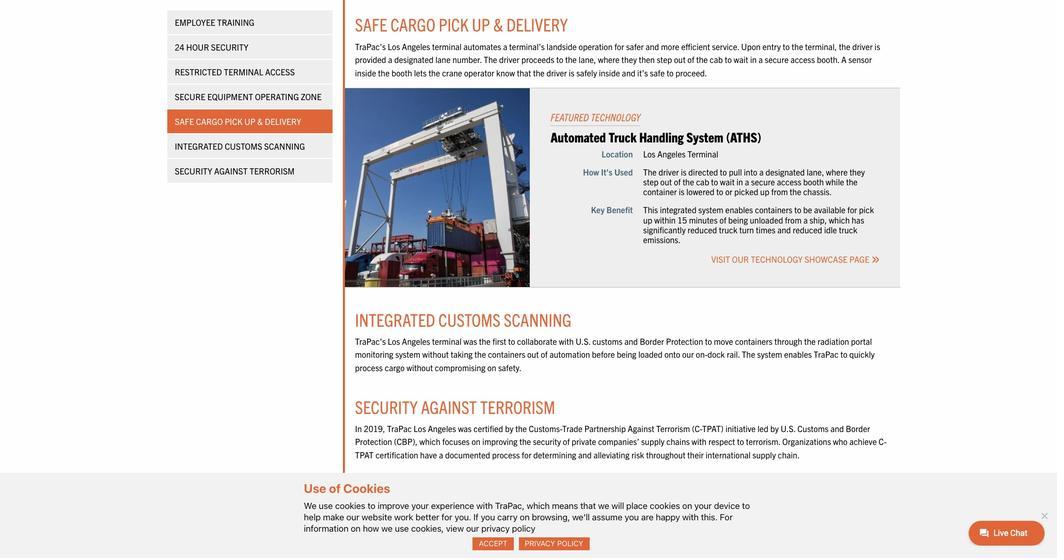 Task type: describe. For each thing, give the bounding box(es) containing it.
tpat
[[355, 450, 374, 460]]

this integrated system enables containers to be available for pick up within 15 minutes of being unloaded from a ship, which has significantly reduced truck turn times and reduced idle truck emissions.
[[643, 205, 875, 245]]

0 horizontal spatial system
[[395, 349, 421, 360]]

trapac's los angeles terminal automates a terminal's landside operation for safer and more efficient service. upon entry to the terminal, the driver is provided a designated lane number. the driver proceeds to the lane, where they then step out of the cab to wait in a secure access booth. a sensor inside the booth lets the crane operator know that the driver is safely inside and it's safe to proceed.
[[355, 41, 881, 78]]

out inside trapac's los angeles terminal was the first to collaborate with u.s. customs and border protection to move containers through the radiation portal monitoring system without taking the containers out of automation before being loaded onto our on-dock rail. the system enables trapac to quickly process cargo without compromising on safety.
[[528, 349, 539, 360]]

for
[[720, 512, 733, 523]]

a left terminal's
[[503, 41, 508, 51]]

significantly
[[643, 225, 686, 235]]

while
[[826, 177, 845, 187]]

on up policy at the bottom
[[520, 512, 530, 523]]

booth inside trapac's los angeles terminal automates a terminal's landside operation for safer and more efficient service. upon entry to the terminal, the driver is provided a designated lane number. the driver proceeds to the lane, where they then step out of the cab to wait in a secure access booth. a sensor inside the booth lets the crane operator know that the driver is safely inside and it's safe to proceed.
[[392, 68, 412, 78]]

1 cookies from the left
[[335, 501, 366, 511]]

customs inside in 2019, trapac los angeles was certified by the customs-trade partnership against terrorism (c-tpat) initiative led by u.s. customs and border protection (cbp), which focuses on improving the security of private companies' supply chains with respect to terrorism. organizations who achieve c- tpat certification have a documented process for determining and alleviating risk throughout their international supply chain.
[[798, 424, 829, 434]]

1 vertical spatial scanning
[[504, 308, 572, 330]]

through
[[775, 336, 803, 347]]

zone
[[301, 91, 322, 102]]

used
[[615, 167, 633, 177]]

move
[[714, 336, 734, 347]]

1 vertical spatial use
[[395, 524, 409, 534]]

cab inside trapac's los angeles terminal automates a terminal's landside operation for safer and more efficient service. upon entry to the terminal, the driver is provided a designated lane number. the driver proceeds to the lane, where they then step out of the cab to wait in a secure access booth. a sensor inside the booth lets the crane operator know that the driver is safely inside and it's safe to proceed.
[[710, 54, 723, 65]]

before
[[592, 349, 615, 360]]

0 vertical spatial we
[[598, 501, 610, 511]]

the down 'efficient'
[[697, 54, 708, 65]]

means
[[552, 501, 578, 511]]

trapac's for integrated customs scanning
[[355, 336, 386, 347]]

security against terrorism link
[[167, 159, 332, 183]]

for inside this integrated system enables containers to be available for pick up within 15 minutes of being unloaded from a ship, which has significantly reduced truck turn times and reduced idle truck emissions.
[[848, 205, 858, 215]]

1 reduced from the left
[[688, 225, 717, 235]]

a
[[842, 54, 847, 65]]

in 2019, trapac los angeles was certified by the customs-trade partnership against terrorism (c-tpat) initiative led by u.s. customs and border protection (cbp), which focuses on improving the security of private companies' supply chains with respect to terrorism. organizations who achieve c- tpat certification have a documented process for determining and alleviating risk throughout their international supply chain.
[[355, 424, 887, 460]]

0 horizontal spatial cargo
[[196, 116, 223, 127]]

of inside in 2019, trapac los angeles was certified by the customs-trade partnership against terrorism (c-tpat) initiative led by u.s. customs and border protection (cbp), which focuses on improving the security of private companies' supply chains with respect to terrorism. organizations who achieve c- tpat certification have a documented process for determining and alleviating risk throughout their international supply chain.
[[563, 437, 570, 447]]

secure inside trapac's los angeles terminal automates a terminal's landside operation for safer and more efficient service. upon entry to the terminal, the driver is provided a designated lane number. the driver proceeds to the lane, where they then step out of the cab to wait in a secure access booth. a sensor inside the booth lets the crane operator know that the driver is safely inside and it's safe to proceed.
[[765, 54, 789, 65]]

their
[[688, 450, 704, 460]]

this
[[643, 205, 658, 215]]

of inside use of cookies we use cookies to improve your experience with trapac, which means that we will place cookies on your device to help make our website work better for you. if you carry on browsing, we'll assume you are happy with this. for information on how we use cookies, view our privacy policy
[[329, 482, 341, 496]]

lets
[[414, 68, 427, 78]]

the down los angeles terminal at the top of the page
[[683, 177, 695, 187]]

cookies,
[[411, 524, 444, 534]]

privacy policy
[[525, 540, 584, 548]]

into
[[744, 167, 758, 177]]

employee
[[175, 17, 215, 27]]

0 horizontal spatial use
[[319, 501, 333, 511]]

achieve
[[850, 437, 877, 447]]

0 vertical spatial without
[[422, 349, 449, 360]]

1 your from the left
[[412, 501, 429, 511]]

work
[[394, 512, 414, 523]]

and left it's
[[622, 68, 636, 78]]

entry
[[763, 41, 781, 51]]

accept link
[[473, 538, 514, 551]]

and inside trapac's los angeles terminal was the first to collaborate with u.s. customs and border protection to move containers through the radiation portal monitoring system without taking the containers out of automation before being loaded onto our on-dock rail. the system enables trapac to quickly process cargo without compromising on safety.
[[625, 336, 638, 347]]

border inside trapac's los angeles terminal was the first to collaborate with u.s. customs and border protection to move containers through the radiation portal monitoring system without taking the containers out of automation before being loaded onto our on-dock rail. the system enables trapac to quickly process cargo without compromising on safety.
[[640, 336, 664, 347]]

1 truck from the left
[[719, 225, 738, 235]]

was inside trapac's los angeles terminal was the first to collaborate with u.s. customs and border protection to move containers through the radiation portal monitoring system without taking the containers out of automation before being loaded onto our on-dock rail. the system enables trapac to quickly process cargo without compromising on safety.
[[464, 336, 477, 347]]

restricted terminal access link
[[167, 60, 332, 84]]

make
[[323, 512, 344, 523]]

risk
[[632, 450, 645, 460]]

the right lets
[[429, 68, 440, 78]]

2 vertical spatial containers
[[488, 349, 526, 360]]

have
[[420, 450, 437, 460]]

directed
[[689, 167, 718, 177]]

against inside in 2019, trapac los angeles was certified by the customs-trade partnership against terrorism (c-tpat) initiative led by u.s. customs and border protection (cbp), which focuses on improving the security of private companies' supply chains with respect to terrorism. organizations who achieve c- tpat certification have a documented process for determining and alleviating risk throughout their international supply chain.
[[628, 424, 655, 434]]

2 vertical spatial security
[[355, 396, 418, 418]]

lane, inside the driver is directed to pull into a designated lane, where they step out of the cab to wait in a secure access booth while the container is lowered to or picked up from the chassis.
[[807, 167, 825, 177]]

1 vertical spatial supply
[[753, 450, 776, 460]]

of inside trapac's los angeles terminal was the first to collaborate with u.s. customs and border protection to move containers through the radiation portal monitoring system without taking the containers out of automation before being loaded onto our on-dock rail. the system enables trapac to quickly process cargo without compromising on safety.
[[541, 349, 548, 360]]

to inside this integrated system enables containers to be available for pick up within 15 minutes of being unloaded from a ship, which has significantly reduced truck turn times and reduced idle truck emissions.
[[795, 205, 802, 215]]

the inside the driver is directed to pull into a designated lane, where they step out of the cab to wait in a secure access booth while the container is lowered to or picked up from the chassis.
[[643, 167, 657, 177]]

1 horizontal spatial &
[[494, 13, 503, 35]]

0 vertical spatial integrated customs scanning
[[175, 141, 305, 151]]

1 inside from the left
[[355, 68, 376, 78]]

for inside in 2019, trapac los angeles was certified by the customs-trade partnership against terrorism (c-tpat) initiative led by u.s. customs and border protection (cbp), which focuses on improving the security of private companies' supply chains with respect to terrorism. organizations who achieve c- tpat certification have a documented process for determining and alleviating risk throughout their international supply chain.
[[522, 450, 532, 460]]

was inside in 2019, trapac los angeles was certified by the customs-trade partnership against terrorism (c-tpat) initiative led by u.s. customs and border protection (cbp), which focuses on improving the security of private companies' supply chains with respect to terrorism. organizations who achieve c- tpat certification have a documented process for determining and alleviating risk throughout their international supply chain.
[[458, 424, 472, 434]]

1 by from the left
[[505, 424, 514, 434]]

the down landside at top
[[565, 54, 577, 65]]

security against terrorism inside security against terrorism "link"
[[175, 166, 295, 176]]

terrorism inside security against terrorism "link"
[[250, 166, 295, 176]]

0 horizontal spatial customs
[[225, 141, 262, 151]]

international
[[706, 450, 751, 460]]

trapac,
[[495, 501, 525, 511]]

lane, inside trapac's los angeles terminal automates a terminal's landside operation for safer and more efficient service. upon entry to the terminal, the driver is provided a designated lane number. the driver proceeds to the lane, where they then step out of the cab to wait in a secure access booth. a sensor inside the booth lets the crane operator know that the driver is safely inside and it's safe to proceed.
[[579, 54, 596, 65]]

which inside this integrated system enables containers to be available for pick up within 15 minutes of being unloaded from a ship, which has significantly reduced truck turn times and reduced idle truck emissions.
[[829, 215, 850, 225]]

up inside this integrated system enables containers to be available for pick up within 15 minutes of being unloaded from a ship, which has significantly reduced truck turn times and reduced idle truck emissions.
[[643, 215, 653, 225]]

the left first
[[479, 336, 491, 347]]

a right pull at the right top
[[745, 177, 750, 187]]

of inside trapac's los angeles terminal automates a terminal's landside operation for safer and more efficient service. upon entry to the terminal, the driver is provided a designated lane number. the driver proceeds to the lane, where they then step out of the cab to wait in a secure access booth. a sensor inside the booth lets the crane operator know that the driver is safely inside and it's safe to proceed.
[[688, 54, 695, 65]]

operation
[[579, 41, 613, 51]]

onto
[[665, 349, 681, 360]]

with left this.
[[683, 512, 699, 523]]

a inside in 2019, trapac los angeles was certified by the customs-trade partnership against terrorism (c-tpat) initiative led by u.s. customs and border protection (cbp), which focuses on improving the security of private companies' supply chains with respect to terrorism. organizations who achieve c- tpat certification have a documented process for determining and alleviating risk throughout their international supply chain.
[[439, 450, 443, 460]]

trapac's los angeles terminal was the first to collaborate with u.s. customs and border protection to move containers through the radiation portal monitoring system without taking the containers out of automation before being loaded onto our on-dock rail. the system enables trapac to quickly process cargo without compromising on safety.
[[355, 336, 875, 373]]

1 vertical spatial technology
[[751, 254, 803, 265]]

secure
[[175, 91, 205, 102]]

terminal for customs
[[432, 336, 462, 347]]

from inside the driver is directed to pull into a designated lane, where they step out of the cab to wait in a secure access booth while the container is lowered to or picked up from the chassis.
[[772, 187, 788, 197]]

initiative
[[726, 424, 756, 434]]

0 horizontal spatial safe cargo pick up & delivery
[[175, 116, 301, 127]]

the down proceeds
[[533, 68, 545, 78]]

24 hour security
[[175, 42, 249, 52]]

compromising
[[435, 363, 486, 373]]

on inside in 2019, trapac los angeles was certified by the customs-trade partnership against terrorism (c-tpat) initiative led by u.s. customs and border protection (cbp), which focuses on improving the security of private companies' supply chains with respect to terrorism. organizations who achieve c- tpat certification have a documented process for determining and alleviating risk throughout their international supply chain.
[[472, 437, 481, 447]]

0 vertical spatial security
[[211, 42, 249, 52]]

wait inside trapac's los angeles terminal automates a terminal's landside operation for safer and more efficient service. upon entry to the terminal, the driver is provided a designated lane number. the driver proceeds to the lane, where they then step out of the cab to wait in a secure access booth. a sensor inside the booth lets the crane operator know that the driver is safely inside and it's safe to proceed.
[[734, 54, 749, 65]]

0 horizontal spatial scanning
[[264, 141, 305, 151]]

0 vertical spatial delivery
[[507, 13, 568, 35]]

use of cookies we use cookies to improve your experience with trapac, which means that we will place cookies on your device to help make our website work better for you. if you carry on browsing, we'll assume you are happy with this. for information on how we use cookies, view our privacy policy
[[304, 482, 750, 534]]

more
[[661, 41, 680, 51]]

0 horizontal spatial &
[[257, 116, 263, 127]]

angeles inside trapac's los angeles terminal automates a terminal's landside operation for safer and more efficient service. upon entry to the terminal, the driver is provided a designated lane number. the driver proceeds to the lane, where they then step out of the cab to wait in a secure access booth. a sensor inside the booth lets the crane operator know that the driver is safely inside and it's safe to proceed.
[[402, 41, 430, 51]]

this.
[[701, 512, 718, 523]]

chassis.
[[804, 187, 832, 197]]

terminal's
[[509, 41, 545, 51]]

security inside "link"
[[175, 166, 212, 176]]

organizations
[[783, 437, 831, 447]]

the right the taking
[[475, 349, 486, 360]]

1 horizontal spatial cargo
[[391, 13, 436, 35]]

on inside trapac's los angeles terminal was the first to collaborate with u.s. customs and border protection to move containers through the radiation portal monitoring system without taking the containers out of automation before being loaded onto our on-dock rail. the system enables trapac to quickly process cargo without compromising on safety.
[[488, 363, 496, 373]]

being inside this integrated system enables containers to be available for pick up within 15 minutes of being unloaded from a ship, which has significantly reduced truck turn times and reduced idle truck emissions.
[[729, 215, 748, 225]]

safe
[[650, 68, 665, 78]]

visit our technology showcase page
[[712, 254, 872, 265]]

place
[[627, 501, 648, 511]]

1 horizontal spatial terrorism
[[480, 396, 555, 418]]

proceed.
[[676, 68, 707, 78]]

secure equipment operating zone
[[175, 91, 322, 102]]

the left customs-
[[516, 424, 527, 434]]

2019,
[[364, 424, 385, 434]]

with up if
[[477, 501, 493, 511]]

1 vertical spatial against
[[421, 396, 477, 418]]

0 horizontal spatial our
[[347, 512, 360, 523]]

u.s. inside in 2019, trapac los angeles was certified by the customs-trade partnership against terrorism (c-tpat) initiative led by u.s. customs and border protection (cbp), which focuses on improving the security of private companies' supply chains with respect to terrorism. organizations who achieve c- tpat certification have a documented process for determining and alleviating risk throughout their international supply chain.
[[781, 424, 796, 434]]

1 vertical spatial we
[[382, 524, 393, 534]]

wait inside the driver is directed to pull into a designated lane, where they step out of the cab to wait in a secure access booth while the container is lowered to or picked up from the chassis.
[[720, 177, 735, 187]]

better
[[416, 512, 440, 523]]

border inside in 2019, trapac los angeles was certified by the customs-trade partnership against terrorism (c-tpat) initiative led by u.s. customs and border protection (cbp), which focuses on improving the security of private companies' supply chains with respect to terrorism. organizations who achieve c- tpat certification have a documented process for determining and alleviating risk throughout their international supply chain.
[[846, 424, 871, 434]]

with inside trapac's los angeles terminal was the first to collaborate with u.s. customs and border protection to move containers through the radiation portal monitoring system without taking the containers out of automation before being loaded onto our on-dock rail. the system enables trapac to quickly process cargo without compromising on safety.
[[559, 336, 574, 347]]

system
[[687, 128, 724, 145]]

how
[[363, 524, 379, 534]]

1 horizontal spatial safe
[[355, 13, 387, 35]]

upon
[[742, 41, 761, 51]]

the left chassis.
[[790, 187, 802, 197]]

on left "device"
[[683, 501, 693, 511]]

it's
[[638, 68, 648, 78]]

the up a
[[839, 41, 851, 51]]

1 horizontal spatial up
[[472, 13, 490, 35]]

idle
[[825, 225, 837, 235]]

provided
[[355, 54, 386, 65]]

safer
[[626, 41, 644, 51]]

2 horizontal spatial system
[[757, 349, 783, 360]]

the left terminal,
[[792, 41, 804, 51]]

0 vertical spatial safe cargo pick up & delivery
[[355, 13, 568, 35]]

that inside use of cookies we use cookies to improve your experience with trapac, which means that we will place cookies on your device to help make our website work better for you. if you carry on browsing, we'll assume you are happy with this. for information on how we use cookies, view our privacy policy
[[581, 501, 596, 511]]

improving
[[483, 437, 518, 447]]

first
[[493, 336, 507, 347]]

los inside trapac's los angeles terminal was the first to collaborate with u.s. customs and border protection to move containers through the radiation portal monitoring system without taking the containers out of automation before being loaded onto our on-dock rail. the system enables trapac to quickly process cargo without compromising on safety.
[[388, 336, 400, 347]]

know
[[497, 68, 515, 78]]

angeles down the handling
[[658, 149, 686, 159]]

1 vertical spatial without
[[407, 363, 433, 373]]

automation
[[550, 349, 590, 360]]

terrorism inside in 2019, trapac los angeles was certified by the customs-trade partnership against terrorism (c-tpat) initiative led by u.s. customs and border protection (cbp), which focuses on improving the security of private companies' supply chains with respect to terrorism. organizations who achieve c- tpat certification have a documented process for determining and alleviating risk throughout their international supply chain.
[[657, 424, 690, 434]]

chain.
[[778, 450, 800, 460]]

1 vertical spatial customs
[[439, 308, 501, 330]]

how it's used
[[583, 167, 633, 177]]

2 your from the left
[[695, 501, 712, 511]]

1 horizontal spatial integrated customs scanning
[[355, 308, 572, 330]]

respect
[[709, 437, 735, 447]]

the left security
[[520, 437, 531, 447]]

and up then
[[646, 41, 659, 51]]

1 horizontal spatial security against terrorism
[[355, 396, 555, 418]]

privacy
[[482, 524, 510, 534]]

led
[[758, 424, 769, 434]]

partnership
[[585, 424, 626, 434]]

a down upon
[[759, 54, 763, 65]]

2 you from the left
[[625, 512, 639, 523]]

for inside use of cookies we use cookies to improve your experience with trapac, which means that we will place cookies on your device to help make our website work better for you. if you carry on browsing, we'll assume you are happy with this. for information on how we use cookies, view our privacy policy
[[442, 512, 453, 523]]

1 vertical spatial safe
[[175, 116, 194, 127]]

security
[[533, 437, 561, 447]]

1 vertical spatial containers
[[735, 336, 773, 347]]

which inside use of cookies we use cookies to improve your experience with trapac, which means that we will place cookies on your device to help make our website work better for you. if you carry on browsing, we'll assume you are happy with this. for information on how we use cookies, view our privacy policy
[[527, 501, 550, 511]]

accept
[[479, 540, 508, 548]]

taking
[[451, 349, 473, 360]]

you.
[[455, 512, 471, 523]]

2 truck from the left
[[839, 225, 858, 235]]

2 cookies from the left
[[650, 501, 680, 511]]

privacy policy link
[[519, 538, 590, 551]]

access inside the driver is directed to pull into a designated lane, where they step out of the cab to wait in a secure access booth while the container is lowered to or picked up from the chassis.
[[777, 177, 802, 187]]

unloaded
[[750, 215, 783, 225]]

step inside the driver is directed to pull into a designated lane, where they step out of the cab to wait in a secure access booth while the container is lowered to or picked up from the chassis.
[[643, 177, 659, 187]]

sensor
[[849, 54, 872, 65]]

1 vertical spatial up
[[245, 116, 256, 127]]

angeles inside trapac's los angeles terminal was the first to collaborate with u.s. customs and border protection to move containers through the radiation portal monitoring system without taking the containers out of automation before being loaded onto our on-dock rail. the system enables trapac to quickly process cargo without compromising on safety.
[[402, 336, 430, 347]]

focuses
[[443, 437, 470, 447]]

los angeles terminal
[[643, 149, 719, 159]]



Task type: vqa. For each thing, say whether or not it's contained in the screenshot.
click on the left bottom
no



Task type: locate. For each thing, give the bounding box(es) containing it.
0 vertical spatial they
[[622, 54, 637, 65]]

on left how at the bottom of page
[[351, 524, 361, 534]]

cargo up lets
[[391, 13, 436, 35]]

lane, up "safely"
[[579, 54, 596, 65]]

loaded
[[639, 349, 663, 360]]

step inside trapac's los angeles terminal automates a terminal's landside operation for safer and more efficient service. upon entry to the terminal, the driver is provided a designated lane number. the driver proceeds to the lane, where they then step out of the cab to wait in a secure access booth. a sensor inside the booth lets the crane operator know that the driver is safely inside and it's safe to proceed.
[[657, 54, 672, 65]]

integrated customs scanning
[[175, 141, 305, 151], [355, 308, 572, 330]]

0 vertical spatial up
[[761, 187, 770, 197]]

2 horizontal spatial our
[[683, 349, 694, 360]]

2 horizontal spatial against
[[628, 424, 655, 434]]

1 vertical spatial terminal
[[432, 336, 462, 347]]

0 horizontal spatial integrated
[[175, 141, 223, 151]]

lane, up chassis.
[[807, 167, 825, 177]]

and up who
[[831, 424, 844, 434]]

protection inside trapac's los angeles terminal was the first to collaborate with u.s. customs and border protection to move containers through the radiation portal monitoring system without taking the containers out of automation before being loaded onto our on-dock rail. the system enables trapac to quickly process cargo without compromising on safety.
[[666, 336, 703, 347]]

against inside "link"
[[214, 166, 248, 176]]

0 horizontal spatial against
[[214, 166, 248, 176]]

0 vertical spatial where
[[598, 54, 620, 65]]

who
[[833, 437, 848, 447]]

trapac's inside trapac's los angeles terminal automates a terminal's landside operation for safer and more efficient service. upon entry to the terminal, the driver is provided a designated lane number. the driver proceeds to the lane, where they then step out of the cab to wait in a secure access booth. a sensor inside the booth lets the crane operator know that the driver is safely inside and it's safe to proceed.
[[355, 41, 386, 51]]

24
[[175, 42, 184, 52]]

2 terminal from the top
[[432, 336, 462, 347]]

1 vertical spatial they
[[850, 167, 865, 177]]

the right while
[[847, 177, 858, 187]]

safely
[[577, 68, 597, 78]]

browsing,
[[532, 512, 570, 523]]

designated inside the driver is directed to pull into a designated lane, where they step out of the cab to wait in a secure access booth while the container is lowered to or picked up from the chassis.
[[766, 167, 805, 177]]

the inside trapac's los angeles terminal was the first to collaborate with u.s. customs and border protection to move containers through the radiation portal monitoring system without taking the containers out of automation before being loaded onto our on-dock rail. the system enables trapac to quickly process cargo without compromising on safety.
[[742, 349, 756, 360]]

security against terrorism up the focuses
[[355, 396, 555, 418]]

truck left turn
[[719, 225, 738, 235]]

1 horizontal spatial supply
[[753, 450, 776, 460]]

containers up the rail.
[[735, 336, 773, 347]]

2 horizontal spatial out
[[674, 54, 686, 65]]

system up cargo
[[395, 349, 421, 360]]

0 horizontal spatial trapac
[[387, 424, 412, 434]]

which up 'browsing,'
[[527, 501, 550, 511]]

where down operation
[[598, 54, 620, 65]]

process inside trapac's los angeles terminal was the first to collaborate with u.s. customs and border protection to move containers through the radiation portal monitoring system without taking the containers out of automation before being loaded onto our on-dock rail. the system enables trapac to quickly process cargo without compromising on safety.
[[355, 363, 383, 373]]

driver up know
[[499, 54, 520, 65]]

driver inside the driver is directed to pull into a designated lane, where they step out of the cab to wait in a secure access booth while the container is lowered to or picked up from the chassis.
[[659, 167, 679, 177]]

terminal inside trapac's los angeles terminal was the first to collaborate with u.s. customs and border protection to move containers through the radiation portal monitoring system without taking the containers out of automation before being loaded onto our on-dock rail. the system enables trapac to quickly process cargo without compromising on safety.
[[432, 336, 462, 347]]

policy
[[557, 540, 584, 548]]

u.s. up organizations
[[781, 424, 796, 434]]

& up "automates"
[[494, 13, 503, 35]]

carry
[[498, 512, 518, 523]]

hour
[[186, 42, 209, 52]]

0 vertical spatial technology
[[591, 111, 641, 124]]

if
[[474, 512, 479, 523]]

protection inside in 2019, trapac los angeles was certified by the customs-trade partnership against terrorism (c-tpat) initiative led by u.s. customs and border protection (cbp), which focuses on improving the security of private companies' supply chains with respect to terrorism. organizations who achieve c- tpat certification have a documented process for determining and alleviating risk throughout their international supply chain.
[[355, 437, 392, 447]]

throughout
[[646, 450, 686, 460]]

1 vertical spatial access
[[777, 177, 802, 187]]

from inside this integrated system enables containers to be available for pick up within 15 minutes of being unloaded from a ship, which has significantly reduced truck turn times and reduced idle truck emissions.
[[785, 215, 802, 225]]

out inside trapac's los angeles terminal automates a terminal's landside operation for safer and more efficient service. upon entry to the terminal, the driver is provided a designated lane number. the driver proceeds to the lane, where they then step out of the cab to wait in a secure access booth. a sensor inside the booth lets the crane operator know that the driver is safely inside and it's safe to proceed.
[[674, 54, 686, 65]]

access left chassis.
[[777, 177, 802, 187]]

0 vertical spatial customs
[[225, 141, 262, 151]]

0 horizontal spatial supply
[[641, 437, 665, 447]]

1 vertical spatial enables
[[785, 349, 812, 360]]

2 trapac's from the top
[[355, 336, 386, 347]]

training
[[217, 17, 255, 27]]

containers inside this integrated system enables containers to be available for pick up within 15 minutes of being unloaded from a ship, which has significantly reduced truck turn times and reduced idle truck emissions.
[[755, 205, 793, 215]]

the down "automates"
[[484, 54, 497, 65]]

terminal up the secure equipment operating zone
[[224, 67, 263, 77]]

radiation
[[818, 336, 850, 347]]

integrated inside integrated customs scanning link
[[175, 141, 223, 151]]

pick down equipment
[[225, 116, 243, 127]]

alleviating
[[594, 450, 630, 460]]

0 vertical spatial in
[[751, 54, 757, 65]]

1 terminal from the top
[[432, 41, 462, 51]]

process down monitoring
[[355, 363, 383, 373]]

technology inside featured technology automated truck handling system (aths)
[[591, 111, 641, 124]]

2 by from the left
[[771, 424, 779, 434]]

supply down terrorism.
[[753, 450, 776, 460]]

with inside in 2019, trapac los angeles was certified by the customs-trade partnership against terrorism (c-tpat) initiative led by u.s. customs and border protection (cbp), which focuses on improving the security of private companies' supply chains with respect to terrorism. organizations who achieve c- tpat certification have a documented process for determining and alleviating risk throughout their international supply chain.
[[692, 437, 707, 447]]

1 horizontal spatial your
[[695, 501, 712, 511]]

secure equipment operating zone link
[[167, 85, 332, 108]]

you right if
[[481, 512, 495, 523]]

1 vertical spatial cargo
[[196, 116, 223, 127]]

security
[[211, 42, 249, 52], [175, 166, 212, 176], [355, 396, 418, 418]]

use up make
[[319, 501, 333, 511]]

customs up organizations
[[798, 424, 829, 434]]

& up integrated customs scanning link
[[257, 116, 263, 127]]

system
[[699, 205, 724, 215], [395, 349, 421, 360], [757, 349, 783, 360]]

2 reduced from the left
[[793, 225, 823, 235]]

1 vertical spatial pick
[[225, 116, 243, 127]]

0 vertical spatial scanning
[[264, 141, 305, 151]]

driver up sensor
[[853, 41, 873, 51]]

solid image
[[872, 256, 880, 264]]

0 horizontal spatial reduced
[[688, 225, 717, 235]]

1 horizontal spatial cab
[[710, 54, 723, 65]]

that up we'll
[[581, 501, 596, 511]]

0 horizontal spatial border
[[640, 336, 664, 347]]

1 horizontal spatial integrated
[[355, 308, 435, 330]]

1 you from the left
[[481, 512, 495, 523]]

0 vertical spatial cargo
[[391, 13, 436, 35]]

1 horizontal spatial truck
[[839, 225, 858, 235]]

companies'
[[598, 437, 640, 447]]

employee training
[[175, 17, 255, 27]]

secure inside the driver is directed to pull into a designated lane, where they step out of the cab to wait in a secure access booth while the container is lowered to or picked up from the chassis.
[[751, 177, 775, 187]]

by up improving on the bottom left of page
[[505, 424, 514, 434]]

security against terrorism down integrated customs scanning link
[[175, 166, 295, 176]]

u.s. inside trapac's los angeles terminal was the first to collaborate with u.s. customs and border protection to move containers through the radiation portal monitoring system without taking the containers out of automation before being loaded onto our on-dock rail. the system enables trapac to quickly process cargo without compromising on safety.
[[576, 336, 591, 347]]

reduced down be
[[793, 225, 823, 235]]

information
[[304, 524, 349, 534]]

restricted
[[175, 67, 222, 77]]

1 horizontal spatial out
[[661, 177, 672, 187]]

1 horizontal spatial the
[[643, 167, 657, 177]]

assume
[[592, 512, 623, 523]]

1 horizontal spatial against
[[421, 396, 477, 418]]

key
[[591, 205, 605, 215]]

then
[[639, 54, 655, 65]]

scanning up collaborate
[[504, 308, 572, 330]]

and inside this integrated system enables containers to be available for pick up within 15 minutes of being unloaded from a ship, which has significantly reduced truck turn times and reduced idle truck emissions.
[[778, 225, 791, 235]]

trade
[[562, 424, 583, 434]]

1 horizontal spatial where
[[826, 167, 848, 177]]

in left into
[[737, 177, 743, 187]]

and down the private
[[578, 450, 592, 460]]

you
[[481, 512, 495, 523], [625, 512, 639, 523]]

cab left or in the top right of the page
[[696, 177, 710, 187]]

2 vertical spatial out
[[528, 349, 539, 360]]

0 vertical spatial process
[[355, 363, 383, 373]]

1 horizontal spatial which
[[527, 501, 550, 511]]

where inside the driver is directed to pull into a designated lane, where they step out of the cab to wait in a secure access booth while the container is lowered to or picked up from the chassis.
[[826, 167, 848, 177]]

to inside in 2019, trapac los angeles was certified by the customs-trade partnership against terrorism (c-tpat) initiative led by u.s. customs and border protection (cbp), which focuses on improving the security of private companies' supply chains with respect to terrorism. organizations who achieve c- tpat certification have a documented process for determining and alleviating risk throughout their international supply chain.
[[737, 437, 744, 447]]

enables down 'picked'
[[726, 205, 753, 215]]

up left 'within'
[[643, 215, 653, 225]]

your up this.
[[695, 501, 712, 511]]

inside
[[355, 68, 376, 78], [599, 68, 620, 78]]

policy
[[512, 524, 536, 534]]

it's
[[601, 167, 613, 177]]

0 vertical spatial being
[[729, 215, 748, 225]]

trapac inside in 2019, trapac los angeles was certified by the customs-trade partnership against terrorism (c-tpat) initiative led by u.s. customs and border protection (cbp), which focuses on improving the security of private companies' supply chains with respect to terrorism. organizations who achieve c- tpat certification have a documented process for determining and alleviating risk throughout their international supply chain.
[[387, 424, 412, 434]]

a left ship,
[[804, 215, 808, 225]]

1 vertical spatial terminal
[[688, 149, 719, 159]]

terminal for cargo
[[432, 41, 462, 51]]

a inside this integrated system enables containers to be available for pick up within 15 minutes of being unloaded from a ship, which has significantly reduced truck turn times and reduced idle truck emissions.
[[804, 215, 808, 225]]

visit our technology showcase page link
[[712, 254, 880, 265]]

delivery down operating
[[265, 116, 301, 127]]

trapac's for safe cargo pick up & delivery
[[355, 41, 386, 51]]

up inside the driver is directed to pull into a designated lane, where they step out of the cab to wait in a secure access booth while the container is lowered to or picked up from the chassis.
[[761, 187, 770, 197]]

integrated up monitoring
[[355, 308, 435, 330]]

driver down proceeds
[[547, 68, 567, 78]]

los inside trapac's los angeles terminal automates a terminal's landside operation for safer and more efficient service. upon entry to the terminal, the driver is provided a designated lane number. the driver proceeds to the lane, where they then step out of the cab to wait in a secure access booth. a sensor inside the booth lets the crane operator know that the driver is safely inside and it's safe to proceed.
[[388, 41, 400, 51]]

of inside the driver is directed to pull into a designated lane, where they step out of the cab to wait in a secure access booth while the container is lowered to or picked up from the chassis.
[[674, 177, 681, 187]]

the down provided
[[378, 68, 390, 78]]

access inside trapac's los angeles terminal automates a terminal's landside operation for safer and more efficient service. upon entry to the terminal, the driver is provided a designated lane number. the driver proceeds to the lane, where they then step out of the cab to wait in a secure access booth. a sensor inside the booth lets the crane operator know that the driver is safely inside and it's safe to proceed.
[[791, 54, 815, 65]]

1 horizontal spatial by
[[771, 424, 779, 434]]

certification
[[376, 450, 418, 460]]

containers up times
[[755, 205, 793, 215]]

process inside in 2019, trapac los angeles was certified by the customs-trade partnership against terrorism (c-tpat) initiative led by u.s. customs and border protection (cbp), which focuses on improving the security of private companies' supply chains with respect to terrorism. organizations who achieve c- tpat certification have a documented process for determining and alleviating risk throughout their international supply chain.
[[492, 450, 520, 460]]

integrated
[[175, 141, 223, 151], [355, 308, 435, 330]]

2 horizontal spatial the
[[742, 349, 756, 360]]

inside down provided
[[355, 68, 376, 78]]

is
[[875, 41, 881, 51], [569, 68, 575, 78], [681, 167, 687, 177], [679, 187, 685, 197]]

terminal inside restricted terminal access link
[[224, 67, 263, 77]]

designated inside trapac's los angeles terminal automates a terminal's landside operation for safer and more efficient service. upon entry to the terminal, the driver is provided a designated lane number. the driver proceeds to the lane, where they then step out of the cab to wait in a secure access booth. a sensor inside the booth lets the crane operator know that the driver is safely inside and it's safe to proceed.
[[394, 54, 434, 65]]

enables inside this integrated system enables containers to be available for pick up within 15 minutes of being unloaded from a ship, which has significantly reduced truck turn times and reduced idle truck emissions.
[[726, 205, 753, 215]]

cab
[[710, 54, 723, 65], [696, 177, 710, 187]]

which inside in 2019, trapac los angeles was certified by the customs-trade partnership against terrorism (c-tpat) initiative led by u.s. customs and border protection (cbp), which focuses on improving the security of private companies' supply chains with respect to terrorism. organizations who achieve c- tpat certification have a documented process for determining and alleviating risk throughout their international supply chain.
[[420, 437, 441, 447]]

booth inside the driver is directed to pull into a designated lane, where they step out of the cab to wait in a secure access booth while the container is lowered to or picked up from the chassis.
[[804, 177, 824, 187]]

0 vertical spatial pick
[[439, 13, 469, 35]]

a right into
[[760, 167, 764, 177]]

designated up lets
[[394, 54, 434, 65]]

1 vertical spatial out
[[661, 177, 672, 187]]

(c-
[[692, 424, 703, 434]]

2 vertical spatial the
[[742, 349, 756, 360]]

1 horizontal spatial that
[[581, 501, 596, 511]]

that right know
[[517, 68, 531, 78]]

1 horizontal spatial protection
[[666, 336, 703, 347]]

1 vertical spatial which
[[420, 437, 441, 447]]

1 horizontal spatial pick
[[439, 13, 469, 35]]

of right use
[[329, 482, 341, 496]]

scanning up security against terrorism "link"
[[264, 141, 305, 151]]

truck right idle
[[839, 225, 858, 235]]

in
[[751, 54, 757, 65], [737, 177, 743, 187]]

cab inside the driver is directed to pull into a designated lane, where they step out of the cab to wait in a secure access booth while the container is lowered to or picked up from the chassis.
[[696, 177, 710, 187]]

safe cargo pick up & delivery up "automates"
[[355, 13, 568, 35]]

for left pick
[[848, 205, 858, 215]]

in inside the driver is directed to pull into a designated lane, where they step out of the cab to wait in a secure access booth while the container is lowered to or picked up from the chassis.
[[737, 177, 743, 187]]

of right the minutes
[[720, 215, 727, 225]]

in inside trapac's los angeles terminal automates a terminal's landside operation for safer and more efficient service. upon entry to the terminal, the driver is provided a designated lane number. the driver proceeds to the lane, where they then step out of the cab to wait in a secure access booth. a sensor inside the booth lets the crane operator know that the driver is safely inside and it's safe to proceed.
[[751, 54, 757, 65]]

15
[[678, 215, 687, 225]]

which left has
[[829, 215, 850, 225]]

0 vertical spatial enables
[[726, 205, 753, 215]]

lowered
[[687, 187, 715, 197]]

1 vertical spatial u.s.
[[781, 424, 796, 434]]

terrorism down integrated customs scanning link
[[250, 166, 295, 176]]

without left the taking
[[422, 349, 449, 360]]

the right through
[[805, 336, 816, 347]]

0 vertical spatial up
[[472, 13, 490, 35]]

emissions.
[[643, 234, 681, 245]]

featured
[[551, 111, 589, 124]]

use
[[319, 501, 333, 511], [395, 524, 409, 534]]

being
[[729, 215, 748, 225], [617, 349, 637, 360]]

pick
[[859, 205, 875, 215]]

picked
[[735, 187, 759, 197]]

2 horizontal spatial which
[[829, 215, 850, 225]]

turn
[[740, 225, 754, 235]]

up
[[472, 13, 490, 35], [245, 116, 256, 127]]

protection up the onto
[[666, 336, 703, 347]]

we down website
[[382, 524, 393, 534]]

footer
[[0, 514, 1058, 558]]

showcase
[[805, 254, 848, 265]]

a right provided
[[388, 54, 393, 65]]

border up achieve
[[846, 424, 871, 434]]

0 horizontal spatial technology
[[591, 111, 641, 124]]

they inside the driver is directed to pull into a designated lane, where they step out of the cab to wait in a secure access booth while the container is lowered to or picked up from the chassis.
[[850, 167, 865, 177]]

of inside this integrated system enables containers to be available for pick up within 15 minutes of being unloaded from a ship, which has significantly reduced truck turn times and reduced idle truck emissions.
[[720, 215, 727, 225]]

0 vertical spatial &
[[494, 13, 503, 35]]

lane
[[436, 54, 451, 65]]

designated
[[394, 54, 434, 65], [766, 167, 805, 177]]

being inside trapac's los angeles terminal was the first to collaborate with u.s. customs and border protection to move containers through the radiation portal monitoring system without taking the containers out of automation before being loaded onto our on-dock rail. the system enables trapac to quickly process cargo without compromising on safety.
[[617, 349, 637, 360]]

2 vertical spatial our
[[466, 524, 479, 534]]

reduced
[[688, 225, 717, 235], [793, 225, 823, 235]]

that inside trapac's los angeles terminal automates a terminal's landside operation for safer and more efficient service. upon entry to the terminal, the driver is provided a designated lane number. the driver proceeds to the lane, where they then step out of the cab to wait in a secure access booth. a sensor inside the booth lets the crane operator know that the driver is safely inside and it's safe to proceed.
[[517, 68, 531, 78]]

safety.
[[498, 363, 522, 373]]

1 horizontal spatial up
[[761, 187, 770, 197]]

our inside trapac's los angeles terminal was the first to collaborate with u.s. customs and border protection to move containers through the radiation portal monitoring system without taking the containers out of automation before being loaded onto our on-dock rail. the system enables trapac to quickly process cargo without compromising on safety.
[[683, 349, 694, 360]]

monitoring
[[355, 349, 394, 360]]

booth left while
[[804, 177, 824, 187]]

automated
[[551, 128, 606, 145]]

0 horizontal spatial lane,
[[579, 54, 596, 65]]

without
[[422, 349, 449, 360], [407, 363, 433, 373]]

(cbp),
[[394, 437, 418, 447]]

the right the rail.
[[742, 349, 756, 360]]

being left unloaded
[[729, 215, 748, 225]]

step down more
[[657, 54, 672, 65]]

0 vertical spatial integrated
[[175, 141, 223, 151]]

terminal
[[224, 67, 263, 77], [688, 149, 719, 159]]

los inside in 2019, trapac los angeles was certified by the customs-trade partnership against terrorism (c-tpat) initiative led by u.s. customs and border protection (cbp), which focuses on improving the security of private companies' supply chains with respect to terrorism. organizations who achieve c- tpat certification have a documented process for determining and alleviating risk throughout their international supply chain.
[[414, 424, 426, 434]]

wait left into
[[720, 177, 735, 187]]

secure down the entry
[[765, 54, 789, 65]]

device
[[714, 501, 740, 511]]

integrated down secure
[[175, 141, 223, 151]]

0 vertical spatial u.s.
[[576, 336, 591, 347]]

where inside trapac's los angeles terminal automates a terminal's landside operation for safer and more efficient service. upon entry to the terminal, the driver is provided a designated lane number. the driver proceeds to the lane, where they then step out of the cab to wait in a secure access booth. a sensor inside the booth lets the crane operator know that the driver is safely inside and it's safe to proceed.
[[598, 54, 620, 65]]

0 vertical spatial border
[[640, 336, 664, 347]]

they down safer
[[622, 54, 637, 65]]

1 horizontal spatial customs
[[439, 308, 501, 330]]

minutes
[[689, 215, 718, 225]]

trapac's up monitoring
[[355, 336, 386, 347]]

they
[[622, 54, 637, 65], [850, 167, 865, 177]]

2 inside from the left
[[599, 68, 620, 78]]

0 horizontal spatial delivery
[[265, 116, 301, 127]]

improve
[[378, 501, 409, 511]]

1 vertical spatial terrorism
[[480, 396, 555, 418]]

was up the taking
[[464, 336, 477, 347]]

out up "integrated"
[[661, 177, 672, 187]]

angeles inside in 2019, trapac los angeles was certified by the customs-trade partnership against terrorism (c-tpat) initiative led by u.s. customs and border protection (cbp), which focuses on improving the security of private companies' supply chains with respect to terrorism. organizations who achieve c- tpat certification have a documented process for determining and alleviating risk throughout their international supply chain.
[[428, 424, 456, 434]]

being right 'before'
[[617, 349, 637, 360]]

1 vertical spatial trapac
[[387, 424, 412, 434]]

trapac inside trapac's los angeles terminal was the first to collaborate with u.s. customs and border protection to move containers through the radiation portal monitoring system without taking the containers out of automation before being loaded onto our on-dock rail. the system enables trapac to quickly process cargo without compromising on safety.
[[814, 349, 839, 360]]

of down collaborate
[[541, 349, 548, 360]]

0 vertical spatial terminal
[[432, 41, 462, 51]]

c-
[[879, 437, 887, 447]]

the inside trapac's los angeles terminal automates a terminal's landside operation for safer and more efficient service. upon entry to the terminal, the driver is provided a designated lane number. the driver proceeds to the lane, where they then step out of the cab to wait in a secure access booth. a sensor inside the booth lets the crane operator know that the driver is safely inside and it's safe to proceed.
[[484, 54, 497, 65]]

a right have
[[439, 450, 443, 460]]

for down experience
[[442, 512, 453, 523]]

0 horizontal spatial designated
[[394, 54, 434, 65]]

they inside trapac's los angeles terminal automates a terminal's landside operation for safer and more efficient service. upon entry to the terminal, the driver is provided a designated lane number. the driver proceeds to the lane, where they then step out of the cab to wait in a secure access booth. a sensor inside the booth lets the crane operator know that the driver is safely inside and it's safe to proceed.
[[622, 54, 637, 65]]

operator
[[464, 68, 495, 78]]

terrorism up customs-
[[480, 396, 555, 418]]

of up proceed.
[[688, 54, 695, 65]]

0 vertical spatial trapac
[[814, 349, 839, 360]]

enables inside trapac's los angeles terminal was the first to collaborate with u.s. customs and border protection to move containers through the radiation portal monitoring system without taking the containers out of automation before being loaded onto our on-dock rail. the system enables trapac to quickly process cargo without compromising on safety.
[[785, 349, 812, 360]]

against up the focuses
[[421, 396, 477, 418]]

terminal inside trapac's los angeles terminal automates a terminal's landside operation for safer and more efficient service. upon entry to the terminal, the driver is provided a designated lane number. the driver proceeds to the lane, where they then step out of the cab to wait in a secure access booth. a sensor inside the booth lets the crane operator know that the driver is safely inside and it's safe to proceed.
[[432, 41, 462, 51]]

we up assume
[[598, 501, 610, 511]]

which up have
[[420, 437, 441, 447]]

0 horizontal spatial in
[[737, 177, 743, 187]]

0 vertical spatial from
[[772, 187, 788, 197]]

safe cargo pick up & delivery down equipment
[[175, 116, 301, 127]]

0 horizontal spatial protection
[[355, 437, 392, 447]]

safe cargo pick up & delivery
[[355, 13, 568, 35], [175, 116, 301, 127]]

0 vertical spatial lane,
[[579, 54, 596, 65]]

service.
[[712, 41, 740, 51]]

lane,
[[579, 54, 596, 65], [807, 167, 825, 177]]

protection down 2019,
[[355, 437, 392, 447]]

technology up truck
[[591, 111, 641, 124]]

1 trapac's from the top
[[355, 41, 386, 51]]

a
[[503, 41, 508, 51], [388, 54, 393, 65], [759, 54, 763, 65], [760, 167, 764, 177], [745, 177, 750, 187], [804, 215, 808, 225], [439, 450, 443, 460]]

for
[[615, 41, 624, 51], [848, 205, 858, 215], [522, 450, 532, 460], [442, 512, 453, 523]]

1 horizontal spatial cookies
[[650, 501, 680, 511]]

1 vertical spatial was
[[458, 424, 472, 434]]

landside
[[547, 41, 577, 51]]

2 horizontal spatial customs
[[798, 424, 829, 434]]

customs up the taking
[[439, 308, 501, 330]]

within
[[655, 215, 676, 225]]

we
[[304, 501, 317, 511]]

against
[[214, 166, 248, 176], [421, 396, 477, 418], [628, 424, 655, 434]]

help
[[304, 512, 321, 523]]

the driver is directed to pull into a designated lane, where they step out of the cab to wait in a secure access booth while the container is lowered to or picked up from the chassis.
[[643, 167, 865, 197]]

0 horizontal spatial inside
[[355, 68, 376, 78]]

terrorism.
[[746, 437, 781, 447]]

your up better
[[412, 501, 429, 511]]

1 horizontal spatial being
[[729, 215, 748, 225]]

terminal,
[[806, 41, 837, 51]]

our down if
[[466, 524, 479, 534]]

by right led
[[771, 424, 779, 434]]

trapac's up provided
[[355, 41, 386, 51]]

experience
[[431, 501, 474, 511]]

1 horizontal spatial delivery
[[507, 13, 568, 35]]

system inside this integrated system enables containers to be available for pick up within 15 minutes of being unloaded from a ship, which has significantly reduced truck turn times and reduced idle truck emissions.
[[699, 205, 724, 215]]

for inside trapac's los angeles terminal automates a terminal's landside operation for safer and more efficient service. upon entry to the terminal, the driver is provided a designated lane number. the driver proceeds to the lane, where they then step out of the cab to wait in a secure access booth. a sensor inside the booth lets the crane operator know that the driver is safely inside and it's safe to proceed.
[[615, 41, 624, 51]]

0 vertical spatial safe
[[355, 13, 387, 35]]

reduced right 15
[[688, 225, 717, 235]]

1 vertical spatial wait
[[720, 177, 735, 187]]

0 horizontal spatial integrated customs scanning
[[175, 141, 305, 151]]

with down (c-
[[692, 437, 707, 447]]

0 horizontal spatial booth
[[392, 68, 412, 78]]

available
[[814, 205, 846, 215]]

our left on- on the right bottom of page
[[683, 349, 694, 360]]

1 horizontal spatial terminal
[[688, 149, 719, 159]]

0 horizontal spatial out
[[528, 349, 539, 360]]

border
[[640, 336, 664, 347], [846, 424, 871, 434]]

trapac up (cbp),
[[387, 424, 412, 434]]

1 vertical spatial that
[[581, 501, 596, 511]]

1 vertical spatial secure
[[751, 177, 775, 187]]

containers up safety.
[[488, 349, 526, 360]]

2 vertical spatial which
[[527, 501, 550, 511]]

0 vertical spatial designated
[[394, 54, 434, 65]]

out inside the driver is directed to pull into a designated lane, where they step out of the cab to wait in a secure access booth while the container is lowered to or picked up from the chassis.
[[661, 177, 672, 187]]

trapac's inside trapac's los angeles terminal was the first to collaborate with u.s. customs and border protection to move containers through the radiation portal monitoring system without taking the containers out of automation before being loaded onto our on-dock rail. the system enables trapac to quickly process cargo without compromising on safety.
[[355, 336, 386, 347]]

1 horizontal spatial trapac
[[814, 349, 839, 360]]

1 horizontal spatial designated
[[766, 167, 805, 177]]



